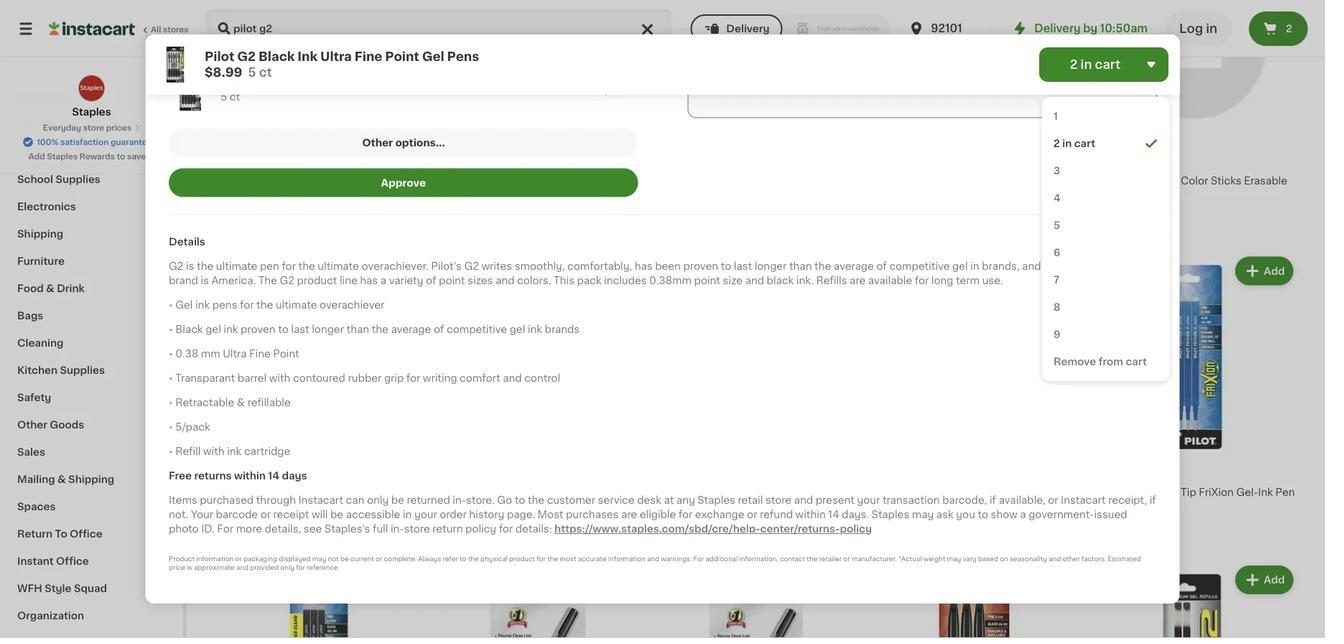 Task type: describe. For each thing, give the bounding box(es) containing it.
$8.49 element for retractable
[[871, 155, 1078, 174]]

and right "brands,"
[[1022, 262, 1041, 272]]

3 inside 3 4 5 6 7 8 9 remove from cart
[[1054, 166, 1060, 176]]

mailing & shipping link
[[9, 466, 175, 494]]

11
[[224, 469, 237, 484]]

frixion inside pilot 31468 blue ink fine point frixion ball clicker gel pen 3 ct
[[588, 488, 623, 498]]

ink inside pilot fine point assorted ink fri xion color sticks erasable gel pens
[[342, 176, 357, 186]]

weight
[[923, 557, 945, 563]]

1 if from the left
[[990, 496, 996, 506]]

49 for 8
[[236, 158, 247, 166]]

pilot for pilot 31468 blue ink fine point frixion ball clicker gel pen 3 ct
[[434, 488, 457, 498]]

1 vertical spatial cart
[[1074, 139, 1095, 149]]

to down '• gel ink pens for the ultimate overachiever'
[[278, 325, 288, 335]]

free returns within 14 days
[[168, 471, 307, 481]]

to inside product information or packaging displayed may not be current or complete. always refer to the physical product for the most accurate information and warnings. for additional information, contact the retailer or manufacturer. *actual weight may vary based on seasonality and other factors. estimated price is approximate and provided only for reference.
[[459, 557, 466, 563]]

gel left brands in the left of the page
[[509, 325, 525, 335]]

2 inside 2 "button"
[[1286, 24, 1293, 34]]

in inside button
[[1206, 23, 1218, 35]]

refills inside 'pilot 77335 assorted color inks fine tip frixion ball gel-ink pen refills 3 ct'
[[772, 502, 803, 512]]

any
[[676, 496, 695, 506]]

supplies for printer supplies
[[55, 147, 100, 157]]

ink, inside pilot pen, gel ink, rolling ball, retractable, fine, black
[[504, 176, 521, 186]]

frixion inside 'pilot 77335 assorted color inks fine tip frixion ball gel-ink pen refills 3 ct'
[[653, 502, 688, 512]]

delivery by 10:50am
[[1035, 23, 1148, 34]]

inks inside the pilot precise v7 fine point harmony limited edition rollerball pens - black, emerald, lilac, periwinkle & salmon inks 5 ct
[[395, 517, 416, 527]]

ink inside pilot 31173 g2 extra fine point black ink gel pen 5 ct
[[403, 77, 418, 87]]

cleaning
[[17, 338, 64, 348]]

ball inside 'pilot 77335 assorted color inks fine tip frixion ball gel-ink pen refills 3 ct'
[[690, 502, 708, 512]]

other for other options...
[[362, 138, 393, 148]]

for right pens
[[240, 300, 254, 311]]

for down any
[[678, 510, 692, 520]]

2 information from the left
[[608, 557, 645, 563]]

days
[[282, 471, 307, 481]]

3 inside pilot blue ink fine tip frixion gel-ink pen refill 3 ct
[[1090, 516, 1095, 524]]

the inside items purchased through instacart can only be returned in-store. go to the customer service desk at any staples retail store and present your transaction barcode, if available, or instacart receipt, if not. your barcode or receipt will be accessible in your order history page. most purchases are eligible for exchange or refund within 14 days. staples may ask you to show a government-issued photo id. for more details, see staples's full in-store return policy for details:
[[528, 496, 544, 506]]

$5.49 element
[[1090, 467, 1297, 486]]

frixion
[[1145, 176, 1179, 186]]

additional
[[705, 557, 738, 563]]

variety
[[389, 276, 423, 286]]

49 for 11
[[238, 470, 249, 478]]

pilot's
[[431, 262, 462, 272]]

ink inside g2 is the ultimate pen for the ultimate overachiever. pilot's g2 writes smoothly, comfortably, has been proven to last longer than the average of competitive gel in brands, and is the #1 selling gel ink brand is america. the g2 product line has a variety of point sizes and colors. this pack includes 0.38mm point size and black ink. refills are available for long term use.
[[1141, 262, 1155, 272]]

2 vertical spatial store
[[404, 525, 430, 535]]

color inside pilot fine point assorted ink fri xion color sticks erasable gel pens
[[216, 190, 243, 200]]

warnings.
[[661, 557, 692, 563]]

pilot frixion clicker retractable erasable gel pens, fine point, pink/purple/tur button
[[871, 0, 1078, 231]]

gel- inside 'pilot 77335 assorted color inks fine tip frixion ball gel-ink pen refills 3 ct'
[[711, 502, 733, 512]]

ink left pens
[[195, 300, 210, 311]]

competitive inside g2 is the ultimate pen for the ultimate overachiever. pilot's g2 writes smoothly, comfortably, has been proven to last longer than the average of competitive gel in brands, and is the #1 selling gel ink brand is america. the g2 product line has a variety of point sizes and colors. this pack includes 0.38mm point size and black ink. refills are available for long term use.
[[889, 262, 950, 272]]

sticks inside pilot fine point assorted ink fri xion color sticks erasable gel pens
[[246, 190, 276, 200]]

fine inside pilot blue ink fine tip frixion gel-ink pen refill 3 ct
[[1157, 488, 1179, 498]]

emerald,
[[216, 517, 260, 527]]

goods
[[50, 420, 84, 430]]

1 vertical spatial average
[[391, 325, 431, 335]]

other options...
[[362, 138, 445, 148]]

0 vertical spatial within
[[234, 471, 265, 481]]

black up 0.38
[[175, 325, 203, 335]]

go
[[497, 496, 512, 506]]

0.38
[[175, 349, 198, 359]]

• for • 5/pack
[[168, 423, 173, 433]]

or down through
[[260, 510, 270, 520]]

ink left brands in the left of the page
[[528, 325, 542, 335]]

xion
[[374, 176, 397, 186]]

approve
[[381, 178, 426, 188]]

salmon
[[355, 517, 393, 527]]

is right brand
[[200, 276, 209, 286]]

furniture link
[[9, 248, 175, 275]]

printer supplies link
[[9, 139, 175, 166]]

3 4 5 6 7 8 9 remove from cart
[[1054, 166, 1147, 367]]

paper link
[[9, 111, 175, 139]]

for left long
[[915, 276, 929, 286]]

most
[[560, 557, 576, 563]]

0 vertical spatial has
[[634, 262, 652, 272]]

1 vertical spatial has
[[360, 276, 378, 286]]

add inside add staples rewards to save link
[[29, 153, 45, 161]]

& right food
[[46, 284, 54, 294]]

ink up • 0.38 mm ultra fine point
[[223, 325, 238, 335]]

black inside pilot pen, gel ink, rolling ball, retractable, fine, black
[[525, 190, 552, 201]]

• for • black gel ink proven to last longer than the average of competitive gel ink brands
[[168, 325, 173, 335]]

mailing & shipping
[[17, 475, 114, 485]]

1 vertical spatial in-
[[390, 525, 404, 535]]

pilot g2 black ink ultra fine point gel pens $8.99 5 ct
[[204, 51, 479, 79]]

includes
[[604, 276, 647, 286]]

lilac,
[[262, 517, 288, 527]]

limited
[[216, 502, 254, 512]]

pilot for pilot frixion clicker retractable erasable gel pens, fine point, pink/purple/tur
[[871, 176, 894, 186]]

to up page.
[[515, 496, 525, 506]]

ct inside pilot g2 black ink ultra fine point gel pens $8.99 5 ct
[[259, 66, 272, 79]]

0 vertical spatial 14
[[268, 471, 279, 481]]

items purchased through instacart can only be returned in-store. go to the customer service desk at any staples retail store and present your transaction barcode, if available, or instacart receipt, if not. your barcode or receipt will be accessible in your order history page. most purchases are eligible for exchange or refund within 14 days. staples may ask you to show a government-issued photo id. for more details, see staples's full in-store return policy for details:
[[168, 496, 1156, 535]]

1 vertical spatial competitive
[[446, 325, 507, 335]]

0 vertical spatial office
[[17, 93, 50, 103]]

fine,
[[498, 190, 522, 201]]

for left most
[[537, 557, 546, 563]]

7
[[1054, 275, 1060, 285]]

pilot pen, gel ink, rolling ball, retractable, fine, black
[[434, 176, 582, 201]]

black inside the 'pilot pen, clicker, black gel ink, fine 0.7mm 3 each'
[[960, 488, 988, 498]]

pilot 77335 assorted color inks fine tip frixion ball gel-ink pen refills 3 ct
[[653, 488, 852, 524]]

pens
[[212, 300, 237, 311]]

pen inside pilot blue ink fine tip frixion gel-ink pen refill 3 ct
[[1276, 488, 1295, 498]]

pilot for pilot 31173 g2 extra fine point black ink gel pen 5 ct
[[220, 77, 243, 87]]

reference.
[[306, 565, 339, 572]]

0 horizontal spatial may
[[312, 557, 326, 563]]

pilot for pilot precise v7 fine point harmony limited edition rollerball pens - black, emerald, lilac, periwinkle & salmon inks 5 ct
[[216, 488, 238, 498]]

fine inside pilot 31173 g2 extra fine point black ink gel pen 5 ct
[[321, 77, 342, 87]]

periwinkle
[[291, 517, 342, 527]]

style
[[45, 584, 72, 594]]

2 if from the left
[[1150, 496, 1156, 506]]

writing
[[423, 374, 457, 384]]

fine inside pilot g2 black ink ultra fine point gel pens $8.99 5 ct
[[354, 51, 382, 63]]

0 vertical spatial in-
[[453, 496, 466, 506]]

shipping link
[[9, 221, 175, 248]]

point inside pilot 31468 blue ink fine point frixion ball clicker gel pen 3 ct
[[559, 488, 585, 498]]

a inside items purchased through instacart can only be returned in-store. go to the customer service desk at any staples retail store and present your transaction barcode, if available, or instacart receipt, if not. your barcode or receipt will be accessible in your order history page. most purchases are eligible for exchange or refund within 14 days. staples may ask you to show a government-issued photo id. for more details, see staples's full in-store return policy for details:
[[1020, 510, 1026, 520]]

factors.
[[1081, 557, 1106, 563]]

gel inside pilot 31173 g2 extra fine point black ink gel pen 5 ct
[[421, 77, 438, 87]]

fine inside pilot 31468 blue ink fine point frixion ball clicker gel pen 3 ct
[[535, 488, 556, 498]]

gel right selling on the top right
[[1123, 262, 1138, 272]]

staples up exchange
[[697, 496, 735, 506]]

0 horizontal spatial ultimate
[[216, 262, 257, 272]]

purchased
[[200, 496, 253, 506]]

remove
[[1054, 357, 1096, 367]]

0 vertical spatial be
[[391, 496, 404, 506]]

0 vertical spatial with
[[269, 374, 290, 384]]

$ for 8
[[218, 158, 224, 166]]

1 horizontal spatial ultimate
[[275, 300, 317, 311]]

days.
[[842, 510, 869, 520]]

1 vertical spatial store
[[765, 496, 791, 506]]

return
[[17, 529, 52, 540]]

rollerball
[[294, 502, 341, 512]]

2 in cart field
[[1039, 47, 1169, 82]]

point inside the pilot precise v7 fine point harmony limited edition rollerball pens - black, emerald, lilac, periwinkle & salmon inks 5 ct
[[320, 488, 346, 498]]

0 horizontal spatial refill
[[175, 447, 200, 457]]

pens inside pilot fine point assorted ink fri xion color sticks erasable gel pens
[[345, 190, 370, 200]]

• for • retractable & refillable
[[168, 398, 173, 408]]

pilot for pilot 77335 assorted color inks fine tip frixion ball gel-ink pen refills 3 ct
[[653, 488, 675, 498]]

1 information from the left
[[196, 557, 233, 563]]

$8.49 element for color
[[1090, 155, 1297, 174]]

bags
[[17, 311, 43, 321]]

of up available at the top right
[[876, 262, 887, 272]]

only inside items purchased through instacart can only be returned in-store. go to the customer service desk at any staples retail store and present your transaction barcode, if available, or instacart receipt, if not. your barcode or receipt will be accessible in your order history page. most purchases are eligible for exchange or refund within 14 days. staples may ask you to show a government-issued photo id. for more details, see staples's full in-store return policy for details:
[[367, 496, 388, 506]]

printer
[[17, 147, 52, 157]]

order
[[440, 510, 466, 520]]

ink inside pilot 31468 blue ink fine point frixion ball clicker gel pen 3 ct
[[518, 488, 532, 498]]

1 point from the left
[[439, 276, 465, 286]]

and down writes
[[495, 276, 514, 286]]

ink inside 'pilot 77335 assorted color inks fine tip frixion ball gel-ink pen refills 3 ct'
[[733, 502, 748, 512]]

full
[[372, 525, 388, 535]]

black inside pilot black frixion color sticks erasable gel pens
[[1115, 176, 1142, 186]]

in inside option
[[1062, 139, 1072, 149]]

2 inside 2 in cart field
[[1070, 59, 1078, 71]]

2 point from the left
[[694, 276, 720, 286]]

of down pilot's
[[426, 276, 436, 286]]

on
[[1000, 557, 1008, 563]]

staples down 100%
[[47, 153, 78, 161]]

3 inside pilot 31468 blue ink fine point frixion ball clicker gel pen 3 ct
[[434, 516, 439, 524]]

is up brand
[[186, 262, 194, 272]]

• black gel ink proven to last longer than the average of competitive gel ink brands
[[168, 325, 580, 335]]

• for • transparant barrel with contoured rubber grip for writing comfort and control
[[168, 374, 173, 384]]

instacart logo image
[[49, 20, 135, 37]]

pen inside pilot 31173 g2 extra fine point black ink gel pen 5 ct
[[441, 77, 460, 87]]

line
[[339, 276, 357, 286]]

• for • refill with ink cartridge
[[168, 447, 173, 457]]

other for other goods
[[17, 420, 47, 430]]

or left packaging in the bottom left of the page
[[235, 557, 241, 563]]

2 in cart inside option
[[1054, 139, 1095, 149]]

erasable inside pilot fine point assorted ink fri xion color sticks erasable gel pens
[[279, 190, 322, 200]]

supplies for school supplies
[[56, 175, 101, 185]]

pink/purple/tur
[[977, 190, 1055, 201]]

14 inside items purchased through instacart can only be returned in-store. go to the customer service desk at any staples retail store and present your transaction barcode, if available, or instacart receipt, if not. your barcode or receipt will be accessible in your order history page. most purchases are eligible for exchange or refund within 14 days. staples may ask you to show a government-issued photo id. for more details, see staples's full in-store return policy for details:
[[828, 510, 839, 520]]

fine inside the 'pilot pen, clicker, black gel ink, fine 0.7mm 3 each'
[[1031, 488, 1052, 498]]

49 for 9
[[454, 158, 465, 166]]

1 vertical spatial longer
[[312, 325, 344, 335]]

2 instacart from the left
[[1061, 496, 1106, 506]]

ink, inside the 'pilot pen, clicker, black gel ink, fine 0.7mm 3 each'
[[1011, 488, 1028, 498]]

wfh style squad link
[[9, 575, 175, 603]]

assorted inside 'pilot 77335 assorted color inks fine tip frixion ball gel-ink pen refills 3 ct'
[[711, 488, 757, 498]]

everyday store prices
[[43, 124, 132, 132]]

displayed
[[278, 557, 310, 563]]

staples up everyday store prices link
[[72, 107, 111, 117]]

retail
[[738, 496, 763, 506]]

1 horizontal spatial your
[[857, 496, 880, 506]]

or down retail
[[747, 510, 757, 520]]

be inside product information or packaging displayed may not be current or complete. always refer to the physical product for the most accurate information and warnings. for additional information, contact the retailer or manufacturer. *actual weight may vary based on seasonality and other factors. estimated price is approximate and provided only for reference.
[[340, 557, 349, 563]]

pilot for pilot pen, clicker, black gel ink, fine 0.7mm 3 each
[[871, 488, 894, 498]]

sticks inside pilot black frixion color sticks erasable gel pens
[[1211, 176, 1242, 186]]

gel up the mm
[[205, 325, 221, 335]]

• for • 0.38 mm ultra fine point
[[168, 349, 173, 359]]

provided
[[250, 565, 279, 572]]

1 vertical spatial office
[[70, 529, 103, 540]]

g2 inside pilot g2 black ink ultra fine point gel pens $8.99 5 ct
[[237, 51, 255, 63]]

to inside g2 is the ultimate pen for the ultimate overachiever. pilot's g2 writes smoothly, comfortably, has been proven to last longer than the average of competitive gel in brands, and is the #1 selling gel ink brand is america. the g2 product line has a variety of point sizes and colors. this pack includes 0.38mm point size and black ink. refills are available for long term use.
[[721, 262, 731, 272]]

ct inside 'pilot 77335 assorted color inks fine tip frixion ball gel-ink pen refills 3 ct'
[[660, 516, 668, 524]]

0 horizontal spatial proven
[[240, 325, 275, 335]]

0 horizontal spatial ultra
[[222, 349, 246, 359]]

tip inside 'pilot 77335 assorted color inks fine tip frixion ball gel-ink pen refills 3 ct'
[[837, 488, 852, 498]]

assorted inside pilot fine point assorted ink fri xion color sticks erasable gel pens
[[293, 176, 339, 186]]

or right retailer
[[843, 557, 850, 563]]

fine up barrel
[[249, 349, 270, 359]]

g2 up brand
[[168, 262, 183, 272]]

0 horizontal spatial with
[[203, 447, 224, 457]]

for inside product information or packaging displayed may not be current or complete. always refer to the physical product for the most accurate information and warnings. for additional information, contact the retailer or manufacturer. *actual weight may vary based on seasonality and other factors. estimated price is approximate and provided only for reference.
[[693, 557, 704, 563]]

retailer
[[819, 557, 842, 563]]

5 inside the pilot precise v7 fine point harmony limited edition rollerball pens - black, emerald, lilac, periwinkle & salmon inks 5 ct
[[216, 531, 221, 539]]

product group containing 11
[[216, 254, 423, 540]]

of up writing
[[433, 325, 444, 335]]

than inside g2 is the ultimate pen for the ultimate overachiever. pilot's g2 writes smoothly, comfortably, has been proven to last longer than the average of competitive gel in brands, and is the #1 selling gel ink brand is america. the g2 product line has a variety of point sizes and colors. this pack includes 0.38mm point size and black ink. refills are available for long term use.
[[789, 262, 812, 272]]

100% satisfaction guarantee button
[[22, 134, 161, 148]]

g2 inside pilot 31173 g2 extra fine point black ink gel pen 5 ct
[[275, 77, 290, 87]]

$6.49
[[602, 83, 638, 96]]

of right out
[[204, 36, 217, 48]]

31173
[[245, 77, 272, 87]]

always
[[418, 557, 441, 563]]

service type group
[[691, 14, 891, 43]]

refund
[[760, 510, 793, 520]]

service
[[598, 496, 634, 506]]

overachiever
[[319, 300, 384, 311]]

gel inside the 'pilot pen, clicker, black gel ink, fine 0.7mm 3 each'
[[991, 488, 1008, 498]]

and down packaging in the bottom left of the page
[[236, 565, 248, 572]]

add staples rewards to save link
[[29, 151, 155, 162]]

v7
[[281, 488, 294, 498]]

2 vertical spatial office
[[56, 557, 89, 567]]

g2 is the ultimate pen for the ultimate overachiever. pilot's g2 writes smoothly, comfortably, has been proven to last longer than the average of competitive gel in brands, and is the #1 selling gel ink brand is america. the g2 product line has a variety of point sizes and colors. this pack includes 0.38mm point size and black ink. refills are available for long term use.
[[168, 262, 1155, 286]]

delivery button
[[691, 14, 783, 43]]

$8.99
[[204, 66, 242, 79]]

fine inside 'pilot frixion clicker retractable erasable gel pens, fine point, pink/purple/tur'
[[921, 190, 943, 201]]

log
[[1180, 23, 1203, 35]]

drink
[[57, 284, 85, 294]]

6
[[1054, 248, 1060, 258]]

gel- inside pilot blue ink fine tip frixion gel-ink pen refill 3 ct
[[1237, 488, 1259, 498]]

g2 right the on the left of page
[[279, 276, 294, 286]]

pen inside pilot 31468 blue ink fine point frixion ball clicker gel pen 3 ct
[[513, 502, 532, 512]]

or right current
[[375, 557, 382, 563]]

cart inside 3 4 5 6 7 8 9 remove from cart
[[1126, 357, 1147, 367]]

pilot frixion clicker retractable erasable gel pens, fine point, pink/purple/tur
[[871, 176, 1076, 201]]

3 inside the 'pilot pen, clicker, black gel ink, fine 0.7mm 3 each'
[[871, 516, 876, 524]]

approximate
[[194, 565, 234, 572]]

issued
[[1094, 510, 1127, 520]]

and right size
[[745, 276, 764, 286]]

ask
[[936, 510, 954, 520]]

food & drink link
[[9, 275, 175, 302]]

items
[[168, 496, 197, 506]]

wfh style squad
[[17, 584, 107, 594]]

for down displayed
[[296, 565, 305, 572]]

only inside product information or packaging displayed may not be current or complete. always refer to the physical product for the most accurate information and warnings. for additional information, contact the retailer or manufacturer. *actual weight may vary based on seasonality and other factors. estimated price is approximate and provided only for reference.
[[280, 565, 294, 572]]

school
[[17, 175, 53, 185]]

in inside g2 is the ultimate pen for the ultimate overachiever. pilot's g2 writes smoothly, comfortably, has been proven to last longer than the average of competitive gel in brands, and is the #1 selling gel ink brand is america. the g2 product line has a variety of point sizes and colors. this pack includes 0.38mm point size and black ink. refills are available for long term use.
[[970, 262, 979, 272]]

complete.
[[384, 557, 416, 563]]

average inside g2 is the ultimate pen for the ultimate overachiever. pilot's g2 writes smoothly, comfortably, has been proven to last longer than the average of competitive gel in brands, and is the #1 selling gel ink brand is america. the g2 product line has a variety of point sizes and colors. this pack includes 0.38mm point size and black ink. refills are available for long term use.
[[834, 262, 874, 272]]

g2 up sizes
[[464, 262, 479, 272]]

at
[[664, 496, 674, 506]]

ct inside pilot blue ink fine tip frixion gel-ink pen refill 3 ct
[[1097, 516, 1105, 524]]

is left #1
[[1044, 262, 1052, 272]]

last inside g2 is the ultimate pen for the ultimate overachiever. pilot's g2 writes smoothly, comfortably, has been proven to last longer than the average of competitive gel in brands, and is the #1 selling gel ink brand is america. the g2 product line has a variety of point sizes and colors. this pack includes 0.38mm point size and black ink. refills are available for long term use.
[[734, 262, 752, 272]]

fine inside pilot fine point assorted ink fri xion color sticks erasable gel pens
[[241, 176, 262, 186]]

pen, for clicker,
[[896, 488, 918, 498]]

point inside pilot g2 black ink ultra fine point gel pens $8.99 5 ct
[[385, 51, 419, 63]]

other options... button
[[168, 128, 638, 157]]

is inside product information or packaging displayed may not be current or complete. always refer to the physical product for the most accurate information and warnings. for additional information, contact the retailer or manufacturer. *actual weight may vary based on seasonality and other factors. estimated price is approximate and provided only for reference.
[[187, 565, 192, 572]]



Task type: vqa. For each thing, say whether or not it's contained in the screenshot.
replace
yes



Task type: locate. For each thing, give the bounding box(es) containing it.
0 vertical spatial inks
[[790, 488, 810, 498]]

only up the accessible
[[367, 496, 388, 506]]

gel inside 'pilot frixion clicker retractable erasable gel pens, fine point, pink/purple/tur'
[[871, 190, 889, 201]]

contact
[[780, 557, 805, 563]]

clicker inside pilot 31468 blue ink fine point frixion ball clicker gel pen 3 ct
[[455, 502, 490, 512]]

with...
[[312, 36, 350, 48]]

in inside items purchased through instacart can only be returned in-store. go to the customer service desk at any staples retail store and present your transaction barcode, if available, or instacart receipt, if not. your barcode or receipt will be accessible in your order history page. most purchases are eligible for exchange or refund within 14 days. staples may ask you to show a government-issued photo id. for more details, see staples's full in-store return policy for details:
[[403, 510, 412, 520]]

2 in cart inside field
[[1070, 59, 1121, 71]]

if right receipt,
[[1150, 496, 1156, 506]]

refill up "factors." at the right
[[1090, 502, 1115, 512]]

last down '• gel ink pens for the ultimate overachiever'
[[291, 325, 309, 335]]

0.7mm
[[871, 502, 905, 512]]

pilot inside pilot g2 black ink ultra fine point gel pens $8.99 5 ct
[[204, 51, 234, 63]]

within inside items purchased through instacart can only be returned in-store. go to the customer service desk at any staples retail store and present your transaction barcode, if available, or instacart receipt, if not. your barcode or receipt will be accessible in your order history page. most purchases are eligible for exchange or refund within 14 days. staples may ask you to show a government-issued photo id. for more details, see staples's full in-store return policy for details:
[[795, 510, 826, 520]]

fine inside 'pilot 77335 assorted color inks fine tip frixion ball gel-ink pen refills 3 ct'
[[813, 488, 834, 498]]

$ inside $ 11 49
[[218, 470, 224, 478]]

option
[[1048, 130, 1164, 157]]

to right refer
[[459, 557, 466, 563]]

with up returns
[[203, 447, 224, 457]]

$8.49 element
[[871, 155, 1078, 174], [1090, 155, 1297, 174]]

sales
[[17, 448, 45, 458]]

ink inside pilot g2 black ink ultra fine point gel pens $8.99 5 ct
[[297, 51, 317, 63]]

1 horizontal spatial ink,
[[1011, 488, 1028, 498]]

frixion inside 'pilot frixion clicker retractable erasable gel pens, fine point, pink/purple/tur'
[[896, 176, 931, 186]]

$ inside $ 8 49
[[218, 158, 224, 166]]

ultimate
[[216, 262, 257, 272], [317, 262, 359, 272], [275, 300, 317, 311]]

proven inside g2 is the ultimate pen for the ultimate overachiever. pilot's g2 writes smoothly, comfortably, has been proven to last longer than the average of competitive gel in brands, and is the #1 selling gel ink brand is america. the g2 product line has a variety of point sizes and colors. this pack includes 0.38mm point size and black ink. refills are available for long term use.
[[683, 262, 718, 272]]

1 vertical spatial ultra
[[222, 349, 246, 359]]

1 horizontal spatial sticks
[[1211, 176, 1242, 186]]

fine up pilot 31173 g2 extra fine point black ink gel pen 5 ct
[[354, 51, 382, 63]]

6 • from the top
[[168, 423, 173, 433]]

pilot down $ 9 49
[[434, 176, 457, 186]]

1 vertical spatial for
[[693, 557, 704, 563]]

may left the vary on the right bottom of the page
[[947, 557, 961, 563]]

1 vertical spatial assorted
[[711, 488, 757, 498]]

0 vertical spatial ink,
[[504, 176, 521, 186]]

pen
[[441, 77, 460, 87], [1276, 488, 1295, 498], [750, 502, 770, 512], [513, 502, 532, 512]]

harmony
[[349, 488, 395, 498]]

pilot for pilot blue ink fine tip frixion gel-ink pen refill 3 ct
[[1090, 488, 1112, 498]]

not.
[[168, 510, 188, 520]]

guarantee
[[111, 138, 152, 146]]

a down overachiever. at top
[[380, 276, 386, 286]]

within up center/returns-
[[795, 510, 826, 520]]

ultra down with... on the left top of the page
[[320, 51, 352, 63]]

0 vertical spatial ultra
[[320, 51, 352, 63]]

refill inside pilot blue ink fine tip frixion gel-ink pen refill 3 ct
[[1090, 502, 1115, 512]]

2 horizontal spatial color
[[1181, 176, 1209, 186]]

3 up 4
[[1054, 166, 1060, 176]]

organization link
[[9, 603, 175, 630]]

other up xion
[[362, 138, 393, 148]]

2 blue from the left
[[1115, 488, 1137, 498]]

0 horizontal spatial only
[[280, 565, 294, 572]]

food
[[17, 284, 44, 294]]

2 tip from the left
[[1181, 488, 1197, 498]]

$ for 11
[[218, 470, 224, 478]]

pilot inside pilot 31173 g2 extra fine point black ink gel pen 5 ct
[[220, 77, 243, 87]]

0 vertical spatial are
[[850, 276, 866, 286]]

office up 'paper'
[[17, 93, 50, 103]]

information up approximate
[[196, 557, 233, 563]]

instacart up government-
[[1061, 496, 1106, 506]]

1 horizontal spatial ultra
[[320, 51, 352, 63]]

return to office link
[[9, 521, 175, 548]]

1 tip from the left
[[837, 488, 852, 498]]

ball,
[[561, 176, 582, 186]]

show
[[991, 510, 1017, 520]]

0 vertical spatial refill
[[175, 447, 200, 457]]

or up government-
[[1048, 496, 1058, 506]]

gel- up https://www.staples.com/sbd/cre/help-center/returns-policy at the bottom of the page
[[711, 502, 733, 512]]

black inside pilot g2 black ink ultra fine point gel pens $8.99 5 ct
[[258, 51, 294, 63]]

0 horizontal spatial last
[[291, 325, 309, 335]]

1 policy from the left
[[465, 525, 496, 535]]

4 • from the top
[[168, 374, 173, 384]]

7 • from the top
[[168, 447, 173, 457]]

0 vertical spatial assorted
[[293, 176, 339, 186]]

instacart up will
[[298, 496, 343, 506]]

for right grip
[[406, 374, 420, 384]]

clicker inside 'pilot frixion clicker retractable erasable gel pens, fine point, pink/purple/tur'
[[934, 176, 969, 186]]

$8.49 element up 'pilot frixion clicker retractable erasable gel pens, fine point, pink/purple/tur'
[[871, 155, 1078, 174]]

precise
[[241, 488, 278, 498]]

retractable,
[[434, 190, 496, 201]]

supplies for office supplies
[[52, 93, 97, 103]]

0 vertical spatial other
[[362, 138, 393, 148]]

erasable inside pilot black frixion color sticks erasable gel pens
[[1244, 176, 1288, 186]]

log in button
[[1165, 11, 1232, 46]]

1 horizontal spatial assorted
[[711, 488, 757, 498]]

store left return
[[404, 525, 430, 535]]

gel up the term
[[952, 262, 968, 272]]

pilot down $ 8 49
[[216, 176, 238, 186]]

everyday store prices link
[[43, 122, 140, 134]]

pilot inside pilot pen, gel ink, rolling ball, retractable, fine, black
[[434, 176, 457, 186]]

gel inside pilot black frixion color sticks erasable gel pens
[[1090, 190, 1107, 201]]

1 horizontal spatial $8.49 element
[[1090, 155, 1297, 174]]

3 inside 'pilot 77335 assorted color inks fine tip frixion ball gel-ink pen refills 3 ct'
[[653, 516, 658, 524]]

pilot for pilot pen, gel ink, rolling ball, retractable, fine, black
[[434, 176, 457, 186]]

ball down the 77335
[[690, 502, 708, 512]]

1 vertical spatial proven
[[240, 325, 275, 335]]

refill down • 5/pack
[[175, 447, 200, 457]]

ink,
[[504, 176, 521, 186], [1011, 488, 1028, 498]]

for right id.
[[217, 525, 233, 535]]

1 vertical spatial shipping
[[68, 475, 114, 485]]

1 blue from the left
[[493, 488, 515, 498]]

cart
[[1095, 59, 1121, 71], [1074, 139, 1095, 149], [1126, 357, 1147, 367]]

other inside button
[[362, 138, 393, 148]]

1 vertical spatial your
[[414, 510, 437, 520]]

$ inside $ 9 49
[[437, 158, 442, 166]]

point inside pilot fine point assorted ink fri xion color sticks erasable gel pens
[[265, 176, 291, 186]]

1 horizontal spatial a
[[1020, 510, 1026, 520]]

smoothly,
[[515, 262, 565, 272]]

office
[[17, 93, 50, 103], [70, 529, 103, 540], [56, 557, 89, 567]]

everyday
[[43, 124, 81, 132]]

color for pilot black frixion color sticks erasable gel pens
[[1181, 176, 1209, 186]]

4
[[1054, 193, 1061, 203]]

2 horizontal spatial ultimate
[[317, 262, 359, 272]]

pen, inside pilot pen, gel ink, rolling ball, retractable, fine, black
[[459, 176, 481, 186]]

0 horizontal spatial retractable
[[175, 398, 234, 408]]

in- up order
[[453, 496, 466, 506]]

pilot black frixion color sticks erasable gel pens
[[1090, 176, 1288, 201]]

• for • gel ink pens for the ultimate overachiever
[[168, 300, 173, 311]]

9 inside 3 4 5 6 7 8 9 remove from cart
[[1054, 330, 1060, 340]]

0 horizontal spatial assorted
[[293, 176, 339, 186]]

each
[[878, 516, 898, 524]]

longer down overachiever
[[312, 325, 344, 335]]

point down pilot's
[[439, 276, 465, 286]]

None search field
[[205, 9, 672, 49]]

this
[[553, 276, 574, 286]]

1 vertical spatial be
[[330, 510, 343, 520]]

shipping inside shipping link
[[17, 229, 63, 239]]

0 horizontal spatial gel-
[[711, 502, 733, 512]]

3 up "factors." at the right
[[1090, 516, 1095, 524]]

0 horizontal spatial 9
[[442, 157, 453, 172]]

0 vertical spatial retractable
[[971, 176, 1030, 186]]

of
[[204, 36, 217, 48], [876, 262, 887, 272], [426, 276, 436, 286], [433, 325, 444, 335]]

0 vertical spatial proven
[[683, 262, 718, 272]]

current
[[350, 557, 374, 563]]

for right pen
[[282, 262, 296, 272]]

is down product
[[187, 565, 192, 572]]

are inside g2 is the ultimate pen for the ultimate overachiever. pilot's g2 writes smoothly, comfortably, has been proven to last longer than the average of competitive gel in brands, and is the #1 selling gel ink brand is america. the g2 product line has a variety of point sizes and colors. this pack includes 0.38mm point size and black ink. refills are available for long term use.
[[850, 276, 866, 286]]

• 5/pack
[[168, 423, 210, 433]]

furniture
[[17, 256, 65, 267]]

3 • from the top
[[168, 349, 173, 359]]

1 horizontal spatial longer
[[754, 262, 787, 272]]

gel inside pilot pen, gel ink, rolling ball, retractable, fine, black
[[484, 176, 501, 186]]

2 horizontal spatial may
[[947, 557, 961, 563]]

add
[[29, 153, 45, 161], [390, 267, 411, 277], [609, 267, 630, 277], [827, 267, 848, 277], [1046, 267, 1067, 277], [1264, 267, 1285, 277], [1264, 576, 1285, 586]]

black
[[767, 276, 794, 286]]

1 horizontal spatial erasable
[[1033, 176, 1076, 186]]

pilot inside pilot 31468 blue ink fine point frixion ball clicker gel pen 3 ct
[[434, 488, 457, 498]]

• gel ink pens for the ultimate overachiever
[[168, 300, 384, 311]]

2 vertical spatial color
[[760, 488, 787, 498]]

1 vertical spatial ink,
[[1011, 488, 1028, 498]]

1 horizontal spatial color
[[760, 488, 787, 498]]

0 horizontal spatial instacart
[[298, 496, 343, 506]]

$ for 9
[[437, 158, 442, 166]]

black left frixion
[[1115, 176, 1142, 186]]

ct up return
[[441, 516, 450, 524]]

49 up pilot fine point assorted ink fri xion color sticks erasable gel pens
[[236, 158, 247, 166]]

blue inside pilot blue ink fine tip frixion gel-ink pen refill 3 ct
[[1115, 488, 1137, 498]]

1 horizontal spatial instacart
[[1061, 496, 1106, 506]]

in inside field
[[1081, 59, 1092, 71]]

available,
[[999, 496, 1045, 506]]

policy down history
[[465, 525, 496, 535]]

contoured
[[293, 374, 345, 384]]

pilot for pilot fine point assorted ink fri xion color sticks erasable gel pens
[[216, 176, 238, 186]]

2 • from the top
[[168, 325, 173, 335]]

can
[[346, 496, 364, 506]]

has up includes
[[634, 262, 652, 272]]

1 vertical spatial 2
[[1070, 59, 1078, 71]]

-
[[371, 502, 376, 512]]

product group
[[216, 254, 423, 540], [434, 254, 641, 526], [653, 254, 860, 526], [871, 254, 1078, 526], [1090, 254, 1297, 526], [1090, 563, 1297, 639]]

refills inside g2 is the ultimate pen for the ultimate overachiever. pilot's g2 writes smoothly, comfortably, has been proven to last longer than the average of competitive gel in brands, and is the #1 selling gel ink brand is america. the g2 product line has a variety of point sizes and colors. this pack includes 0.38mm point size and black ink. refills are available for long term use.
[[816, 276, 847, 286]]

mm
[[201, 349, 220, 359]]

1 horizontal spatial delivery
[[1035, 23, 1081, 34]]

and left other
[[1049, 557, 1061, 563]]

retractable inside 'pilot frixion clicker retractable erasable gel pens, fine point, pink/purple/tur'
[[971, 176, 1030, 186]]

product inside product information or packaging displayed may not be current or complete. always refer to the physical product for the most accurate information and warnings. for additional information, contact the retailer or manufacturer. *actual weight may vary based on seasonality and other factors. estimated price is approximate and provided only for reference.
[[509, 557, 535, 563]]

a down available,
[[1020, 510, 1026, 520]]

supplies inside printer supplies link
[[55, 147, 100, 157]]

pilot 31173 g2 extra fine point black ink gel pen image
[[168, 68, 212, 111]]

use.
[[982, 276, 1003, 286]]

1 horizontal spatial with
[[269, 374, 290, 384]]

be right will
[[330, 510, 343, 520]]

14 left days
[[268, 471, 279, 481]]

for down page.
[[499, 525, 513, 535]]

details:
[[515, 525, 552, 535]]

ball inside pilot 31468 blue ink fine point frixion ball clicker gel pen 3 ct
[[434, 502, 452, 512]]

point inside pilot 31173 g2 extra fine point black ink gel pen 5 ct
[[345, 77, 371, 87]]

0 vertical spatial product
[[297, 276, 337, 286]]

0 horizontal spatial information
[[196, 557, 233, 563]]

pen inside 'pilot 77335 assorted color inks fine tip frixion ball gel-ink pen refills 3 ct'
[[750, 502, 770, 512]]

0 vertical spatial 8
[[224, 157, 234, 172]]

cart inside field
[[1095, 59, 1121, 71]]

5 right $8.99
[[248, 66, 256, 79]]

returns
[[194, 471, 231, 481]]

policy inside items purchased through instacart can only be returned in-store. go to the customer service desk at any staples retail store and present your transaction barcode, if available, or instacart receipt, if not. your barcode or receipt will be accessible in your order history page. most purchases are eligible for exchange or refund within 14 days. staples may ask you to show a government-issued photo id. for more details, see staples's full in-store return policy for details:
[[465, 525, 496, 535]]

pens inside pilot black frixion color sticks erasable gel pens
[[1110, 190, 1135, 201]]

5 inside pilot 31173 g2 extra fine point black ink gel pen 5 ct
[[220, 92, 227, 102]]

staples
[[72, 107, 111, 117], [47, 153, 78, 161], [697, 496, 735, 506], [872, 510, 909, 520]]

0 horizontal spatial than
[[346, 325, 369, 335]]

delivery for delivery
[[727, 24, 770, 34]]

tip inside pilot blue ink fine tip frixion gel-ink pen refill 3 ct
[[1181, 488, 1197, 498]]

supplies for kitchen supplies
[[60, 366, 105, 376]]

your
[[857, 496, 880, 506], [414, 510, 437, 520]]

delivery inside button
[[727, 24, 770, 34]]

1 vertical spatial only
[[280, 565, 294, 572]]

• transparant barrel with contoured rubber grip for writing comfort and control
[[168, 374, 560, 384]]

0 horizontal spatial other
[[17, 420, 47, 430]]

gel- down the $5.49 element
[[1237, 488, 1259, 498]]

black up other options...
[[373, 77, 401, 87]]

0 vertical spatial color
[[1181, 176, 1209, 186]]

product left line
[[297, 276, 337, 286]]

supplies inside the school supplies link
[[56, 175, 101, 185]]

pen, inside the 'pilot pen, clicker, black gel ink, fine 0.7mm 3 each'
[[896, 488, 918, 498]]

0 horizontal spatial average
[[391, 325, 431, 335]]

instant office link
[[9, 548, 175, 575]]

policy down days.
[[840, 525, 872, 535]]

estimated
[[1108, 557, 1141, 563]]

0 horizontal spatial store
[[83, 124, 104, 132]]

1 • from the top
[[168, 300, 173, 311]]

may inside items purchased through instacart can only be returned in-store. go to the customer service desk at any staples retail store and present your transaction barcode, if available, or instacart receipt, if not. your barcode or receipt will be accessible in your order history page. most purchases are eligible for exchange or refund within 14 days. staples may ask you to show a government-issued photo id. for more details, see staples's full in-store return policy for details:
[[912, 510, 934, 520]]

0 vertical spatial only
[[367, 496, 388, 506]]

1 vertical spatial sticks
[[246, 190, 276, 200]]

1 horizontal spatial only
[[367, 496, 388, 506]]

0 vertical spatial competitive
[[889, 262, 950, 272]]

2 horizontal spatial store
[[765, 496, 791, 506]]

1 horizontal spatial 8
[[1054, 302, 1060, 313]]

8 inside 3 4 5 6 7 8 9 remove from cart
[[1054, 302, 1060, 313]]

ct inside pilot 31468 blue ink fine point frixion ball clicker gel pen 3 ct
[[441, 516, 450, 524]]

1 vertical spatial gel-
[[711, 502, 733, 512]]

than
[[789, 262, 812, 272], [346, 325, 369, 335]]

rubber
[[348, 374, 381, 384]]

black down replace
[[258, 51, 294, 63]]

black down 'rolling'
[[525, 190, 552, 201]]

staples down transaction
[[872, 510, 909, 520]]

store up 100% satisfaction guarantee button
[[83, 124, 104, 132]]

0 vertical spatial cart
[[1095, 59, 1121, 71]]

list box containing 1
[[1042, 97, 1170, 381]]

pilot up pens,
[[871, 176, 894, 186]]

has right line
[[360, 276, 378, 286]]

1 horizontal spatial policy
[[840, 525, 872, 535]]

proven right been
[[683, 262, 718, 272]]

1 horizontal spatial last
[[734, 262, 752, 272]]

1 $8.49 element from the left
[[871, 155, 1078, 174]]

fine right extra
[[321, 77, 342, 87]]

2 vertical spatial 2
[[1054, 139, 1060, 149]]

product right physical
[[509, 557, 535, 563]]

black
[[258, 51, 294, 63], [373, 77, 401, 87], [1115, 176, 1142, 186], [525, 190, 552, 201], [175, 325, 203, 335], [960, 488, 988, 498]]

1 vertical spatial pen,
[[896, 488, 918, 498]]

fine down the $5.49 element
[[1157, 488, 1179, 498]]

to inside add staples rewards to save link
[[117, 153, 125, 161]]

0 horizontal spatial are
[[621, 510, 637, 520]]

long
[[931, 276, 953, 286]]

pen, for gel
[[459, 176, 481, 186]]

refills
[[816, 276, 847, 286], [772, 502, 803, 512]]

0 horizontal spatial $8.49 element
[[871, 155, 1078, 174]]

inks
[[790, 488, 810, 498], [395, 517, 416, 527]]

to left save
[[117, 153, 125, 161]]

14 down present
[[828, 510, 839, 520]]

colors.
[[517, 276, 551, 286]]

pilot inside 'pilot frixion clicker retractable erasable gel pens, fine point, pink/purple/tur'
[[871, 176, 894, 186]]

to right 'you'
[[978, 510, 988, 520]]

for right "warnings."
[[693, 557, 704, 563]]

& inside the pilot precise v7 fine point harmony limited edition rollerball pens - black, emerald, lilac, periwinkle & salmon inks 5 ct
[[345, 517, 353, 527]]

1 instacart from the left
[[298, 496, 343, 506]]

2 ball from the left
[[434, 502, 452, 512]]

1 vertical spatial within
[[795, 510, 826, 520]]

0 horizontal spatial for
[[217, 525, 233, 535]]

shipping up furniture
[[17, 229, 63, 239]]

• refill with ink cartridge
[[168, 447, 290, 457]]

77335
[[678, 488, 709, 498]]

I would like my shopper to... text field
[[687, 68, 1157, 118]]

2 policy from the left
[[840, 525, 872, 535]]

option containing 2
[[1048, 130, 1164, 157]]

1 horizontal spatial store
[[404, 525, 430, 535]]

kitchen supplies link
[[9, 357, 175, 384]]

shipping up spaces link
[[68, 475, 114, 485]]

and up center/returns-
[[794, 496, 813, 506]]

1 vertical spatial a
[[1020, 510, 1026, 520]]

1 horizontal spatial 2
[[1070, 59, 1078, 71]]

0 vertical spatial for
[[217, 525, 233, 535]]

inks inside 'pilot 77335 assorted color inks fine tip frixion ball gel-ink pen refills 3 ct'
[[790, 488, 810, 498]]

cartridge
[[244, 447, 290, 457]]

school supplies
[[17, 175, 101, 185]]

pilot left frixion
[[1090, 176, 1112, 186]]

delivery for delivery by 10:50am
[[1035, 23, 1081, 34]]

5 inside pilot g2 black ink ultra fine point gel pens $8.99 5 ct
[[248, 66, 256, 79]]

brands,
[[982, 262, 1019, 272]]

last
[[734, 262, 752, 272], [291, 325, 309, 335]]

1 horizontal spatial gel-
[[1237, 488, 1259, 498]]

retractable
[[971, 176, 1030, 186], [175, 398, 234, 408]]

black,
[[378, 502, 409, 512]]

frixion inside pilot blue ink fine tip frixion gel-ink pen refill 3 ct
[[1199, 488, 1234, 498]]

pens,
[[891, 190, 919, 201]]

pilot inside the 'pilot pen, clicker, black gel ink, fine 0.7mm 3 each'
[[871, 488, 894, 498]]

instant office
[[17, 557, 89, 567]]

0 vertical spatial longer
[[754, 262, 787, 272]]

0 horizontal spatial clicker
[[455, 502, 490, 512]]

1 horizontal spatial refills
[[816, 276, 847, 286]]

1 horizontal spatial blue
[[1115, 488, 1137, 498]]

0 vertical spatial 2
[[1286, 24, 1293, 34]]

and left "warnings."
[[647, 557, 659, 563]]

2 $8.49 element from the left
[[1090, 155, 1297, 174]]

1 ball from the left
[[690, 502, 708, 512]]

gel inside pilot g2 black ink ultra fine point gel pens $8.99 5 ct
[[422, 51, 444, 63]]

0 horizontal spatial blue
[[493, 488, 515, 498]]

ink, up show at bottom
[[1011, 488, 1028, 498]]

1 vertical spatial 8
[[1054, 302, 1060, 313]]

0 horizontal spatial shipping
[[17, 229, 63, 239]]

pilot inside 'pilot 77335 assorted color inks fine tip frixion ball gel-ink pen refills 3 ct'
[[653, 488, 675, 498]]

through
[[256, 496, 296, 506]]

0 horizontal spatial delivery
[[727, 24, 770, 34]]

staples logo image
[[78, 75, 105, 102]]

barrel
[[237, 374, 266, 384]]

& inside "link"
[[57, 475, 66, 485]]

assorted
[[293, 176, 339, 186], [711, 488, 757, 498]]

and left the control
[[503, 374, 522, 384]]

1 horizontal spatial retractable
[[971, 176, 1030, 186]]

wfh
[[17, 584, 42, 594]]

approve button
[[168, 169, 638, 197]]

are down service
[[621, 510, 637, 520]]

0 vertical spatial store
[[83, 124, 104, 132]]

0 vertical spatial than
[[789, 262, 812, 272]]

all stores link
[[49, 9, 190, 49]]

pilot 31468 blue ink fine point frixion ball clicker gel pen 3 ct
[[434, 488, 623, 524]]

fine up center/returns-
[[813, 488, 834, 498]]

9 down "options..."
[[442, 157, 453, 172]]

information,
[[739, 557, 778, 563]]

blue inside pilot 31468 blue ink fine point frixion ball clicker gel pen 3 ct
[[493, 488, 515, 498]]

longer up "black"
[[754, 262, 787, 272]]

in- right full
[[390, 525, 404, 535]]

information
[[196, 557, 233, 563], [608, 557, 645, 563]]

school supplies link
[[9, 166, 175, 193]]

control
[[524, 374, 560, 384]]

comfortably,
[[567, 262, 632, 272]]

pens inside the pilot precise v7 fine point harmony limited edition rollerball pens - black, emerald, lilac, periwinkle & salmon inks 5 ct
[[344, 502, 369, 512]]

1 horizontal spatial in-
[[453, 496, 466, 506]]

a inside g2 is the ultimate pen for the ultimate overachiever. pilot's g2 writes smoothly, comfortably, has been proven to last longer than the average of competitive gel in brands, and is the #1 selling gel ink brand is america. the g2 product line has a variety of point sizes and colors. this pack includes 0.38mm point size and black ink. refills are available for long term use.
[[380, 276, 386, 286]]

returned
[[407, 496, 450, 506]]

lists
[[40, 42, 65, 52]]

or
[[1048, 496, 1058, 506], [260, 510, 270, 520], [747, 510, 757, 520], [235, 557, 241, 563], [375, 557, 382, 563], [843, 557, 850, 563]]

pilot for pilot black frixion color sticks erasable gel pens
[[1090, 176, 1112, 186]]

pilot inside the pilot precise v7 fine point harmony limited edition rollerball pens - black, emerald, lilac, periwinkle & salmon inks 5 ct
[[216, 488, 238, 498]]

49 inside $ 11 49
[[238, 470, 249, 478]]

pen, up 0.7mm on the bottom of the page
[[896, 488, 918, 498]]

receipt,
[[1108, 496, 1147, 506]]

5 • from the top
[[168, 398, 173, 408]]

1 horizontal spatial tip
[[1181, 488, 1197, 498]]

0 vertical spatial 9
[[442, 157, 453, 172]]

color for pilot 77335 assorted color inks fine tip frixion ball gel-ink pen refills 3 ct
[[760, 488, 787, 498]]

1 vertical spatial with
[[203, 447, 224, 457]]

erasable inside 'pilot frixion clicker retractable erasable gel pens, fine point, pink/purple/tur'
[[1033, 176, 1076, 186]]

0 horizontal spatial competitive
[[446, 325, 507, 335]]

rolling
[[524, 176, 558, 186]]

list box
[[1042, 97, 1170, 381]]

tip down the $5.49 element
[[1181, 488, 1197, 498]]

ct inside the pilot precise v7 fine point harmony limited edition rollerball pens - black, emerald, lilac, periwinkle & salmon inks 5 ct
[[223, 531, 231, 539]]

& down barrel
[[237, 398, 245, 408]]

size
[[723, 276, 743, 286]]

fine up most
[[535, 488, 556, 498]]

delivery by 10:50am link
[[1012, 20, 1148, 37]]

1 vertical spatial other
[[17, 420, 47, 430]]

pens inside pilot g2 black ink ultra fine point gel pens $8.99 5 ct
[[447, 51, 479, 63]]

ultra inside pilot g2 black ink ultra fine point gel pens $8.99 5 ct
[[320, 51, 352, 63]]

1 vertical spatial retractable
[[175, 398, 234, 408]]

5 inside 3 4 5 6 7 8 9 remove from cart
[[1054, 221, 1060, 231]]

ultimate up america.
[[216, 262, 257, 272]]

g2 left extra
[[275, 77, 290, 87]]

supplies
[[52, 93, 97, 103], [55, 147, 100, 157], [56, 175, 101, 185], [60, 366, 105, 376]]

1 horizontal spatial information
[[608, 557, 645, 563]]

id.
[[201, 525, 214, 535]]

1 vertical spatial clicker
[[455, 502, 490, 512]]

pilot for pilot g2 black ink ultra fine point gel pens $8.99 5 ct
[[204, 51, 234, 63]]

ink up $ 11 49
[[227, 447, 241, 457]]

your up days.
[[857, 496, 880, 506]]

color inside 'pilot 77335 assorted color inks fine tip frixion ball gel-ink pen refills 3 ct'
[[760, 488, 787, 498]]

https://www.staples.com/sbd/cre/help-center/returns-policy
[[554, 525, 872, 535]]



